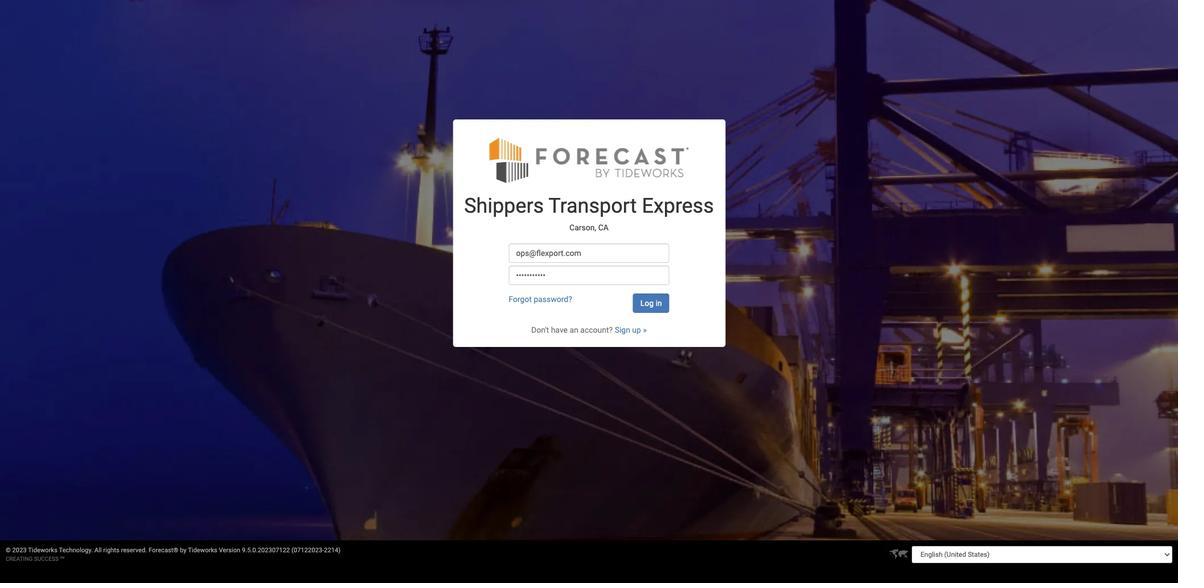 Task type: locate. For each thing, give the bounding box(es) containing it.
1 tideworks from the left
[[28, 547, 57, 554]]

forecast® by tideworks image
[[490, 137, 689, 184]]

success
[[34, 556, 59, 562]]

transport
[[549, 194, 637, 218]]

don't
[[531, 325, 549, 335]]

2023
[[12, 547, 27, 554]]

express
[[642, 194, 714, 218]]

℠
[[60, 556, 64, 562]]

technology.
[[59, 547, 93, 554]]

rights
[[103, 547, 119, 554]]

shippers
[[464, 194, 544, 218]]

by
[[180, 547, 187, 554]]

(07122023-
[[292, 547, 324, 554]]

creating
[[6, 556, 33, 562]]

tideworks up success
[[28, 547, 57, 554]]

tideworks
[[28, 547, 57, 554], [188, 547, 217, 554]]

tideworks right by
[[188, 547, 217, 554]]

2214)
[[324, 547, 341, 554]]

9.5.0.202307122
[[242, 547, 290, 554]]

in
[[656, 299, 662, 308]]

carson,
[[570, 223, 596, 232]]

© 2023 tideworks technology. all rights reserved. forecast® by tideworks version 9.5.0.202307122 (07122023-2214) creating success ℠
[[6, 547, 341, 562]]

forgot password? log in
[[509, 295, 662, 308]]

log in button
[[633, 294, 670, 313]]

ca
[[598, 223, 609, 232]]

shippers transport express carson, ca
[[464, 194, 714, 232]]

an
[[570, 325, 579, 335]]

0 horizontal spatial tideworks
[[28, 547, 57, 554]]

1 horizontal spatial tideworks
[[188, 547, 217, 554]]



Task type: describe. For each thing, give the bounding box(es) containing it.
password?
[[534, 295, 572, 304]]

sign
[[615, 325, 630, 335]]

account?
[[581, 325, 613, 335]]

up
[[632, 325, 641, 335]]

reserved.
[[121, 547, 147, 554]]

forgot
[[509, 295, 532, 304]]

©
[[6, 547, 11, 554]]

»
[[643, 325, 647, 335]]

have
[[551, 325, 568, 335]]

forecast®
[[149, 547, 178, 554]]

don't have an account? sign up »
[[531, 325, 647, 335]]

forgot password? link
[[509, 295, 572, 304]]

all
[[94, 547, 102, 554]]

version
[[219, 547, 240, 554]]

sign up » link
[[615, 325, 647, 335]]

2 tideworks from the left
[[188, 547, 217, 554]]

log
[[641, 299, 654, 308]]

Email or username text field
[[509, 244, 670, 263]]

Password password field
[[509, 266, 670, 285]]



